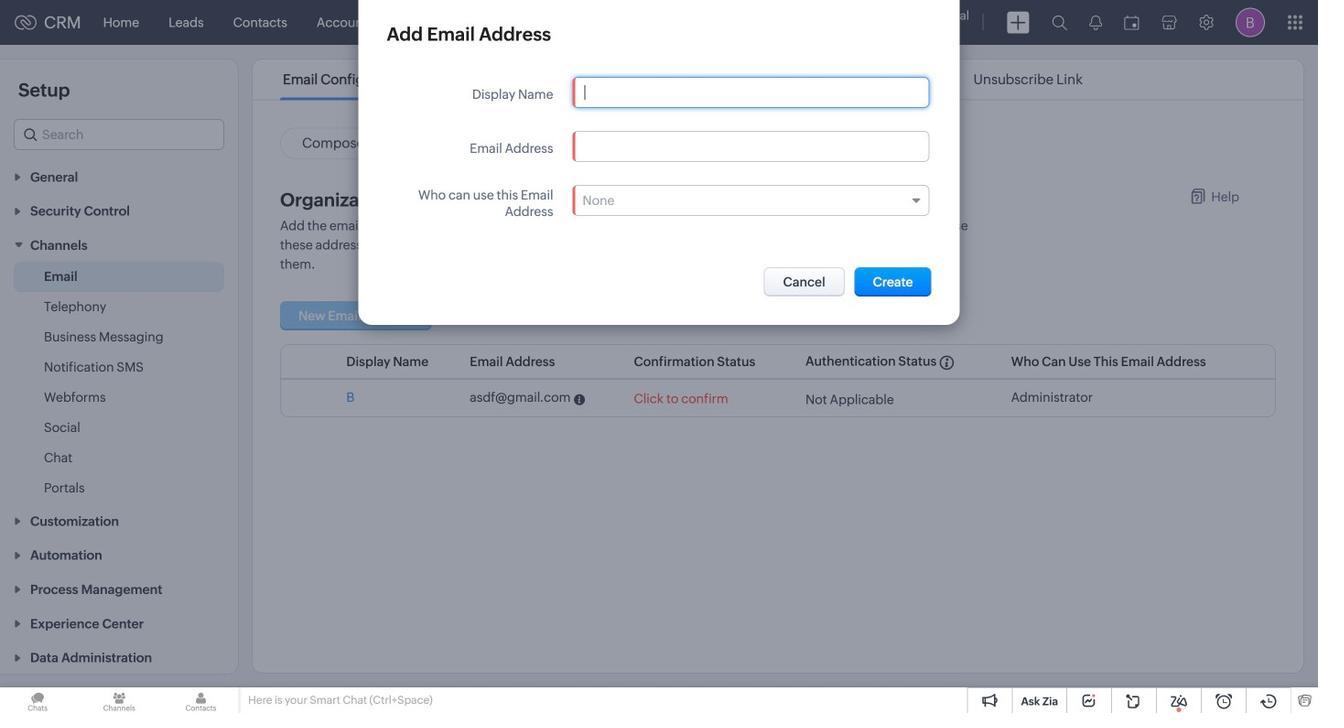 Task type: vqa. For each thing, say whether or not it's contained in the screenshot.
Customization region at the left of page
no



Task type: describe. For each thing, give the bounding box(es) containing it.
chats image
[[0, 687, 75, 713]]

channels image
[[82, 687, 157, 713]]

contacts image
[[163, 687, 239, 713]]



Task type: locate. For each thing, give the bounding box(es) containing it.
profile image
[[1236, 8, 1265, 37]]

None text field
[[573, 78, 928, 107], [573, 132, 928, 161], [573, 78, 928, 107], [573, 132, 928, 161]]

region
[[0, 262, 238, 503]]

logo image
[[15, 15, 37, 30]]

list
[[266, 59, 1099, 99]]

profile element
[[1225, 0, 1276, 44]]



